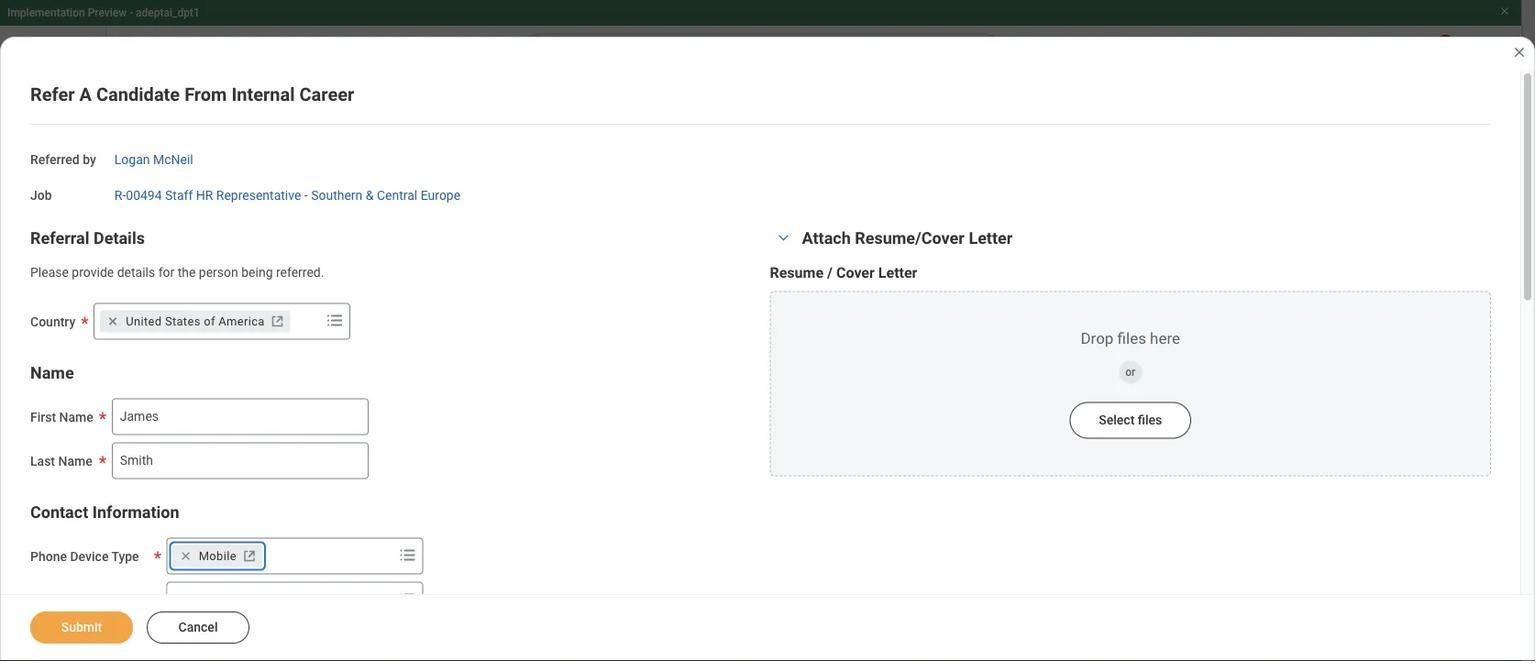 Task type: vqa. For each thing, say whether or not it's contained in the screenshot.
CHEVRON RIGHT SMALL icon on the top right of page
no



Task type: describe. For each thing, give the bounding box(es) containing it.
our down "value"
[[145, 494, 164, 509]]

1 horizontal spatial phone
[[79, 593, 115, 608]]

making,
[[517, 625, 562, 640]]

representa
[[870, 607, 934, 623]]

strive
[[458, 477, 489, 492]]

r-00494
[[1035, 430, 1083, 445]]

ext link image for country
[[268, 312, 287, 330]]

job details
[[1035, 348, 1128, 370]]

last
[[30, 453, 55, 468]]

ext link image for phone device type
[[240, 547, 258, 565]]

1 vertical spatial have
[[196, 625, 223, 640]]

representative inside refer a candidate from internal career dialog
[[216, 188, 301, 203]]

following
[[839, 573, 891, 588]]

success
[[364, 526, 411, 541]]

career
[[299, 83, 354, 105]]

tasks,
[[530, 590, 564, 605]]

close environment banner image
[[1499, 6, 1510, 17]]

r- for r-00494
[[1035, 430, 1047, 445]]

please
[[30, 265, 69, 280]]

/
[[827, 264, 833, 282]]

in
[[329, 526, 339, 541]]

staff inside refer a candidate from internal career dialog
[[165, 188, 193, 203]]

if
[[258, 494, 266, 509]]

employees
[[475, 573, 537, 588]]

mobile element
[[199, 548, 236, 564]]

the inside we value our talented employees, and whenever possible strive to help one of our associates grow professionally before recruiting new talent to our open positions. if you think the open position you see is right for you, we encourage you to apply!
[[324, 494, 342, 509]]

writing
[[591, 590, 630, 605]]

you,
[[534, 494, 557, 509]]

prompts image for country phone code
[[397, 588, 419, 610]]

0 vertical spatial grow
[[191, 445, 219, 460]]

0 vertical spatial name
[[30, 363, 74, 382]]

difference
[[268, 526, 326, 541]]

help
[[507, 477, 531, 492]]

europe inside staff hr representative - southern & central europe group
[[506, 326, 563, 348]]

first
[[30, 409, 56, 424]]

current
[[158, 590, 198, 605]]

country for country
[[30, 314, 75, 329]]

export to excel image
[[1433, 103, 1455, 125]]

a
[[782, 607, 789, 623]]

see
[[449, 494, 469, 509]]

grow inside we value our talented employees, and whenever possible strive to help one of our associates grow professionally before recruiting new talent to our open positions. if you think the open position you see is right for you, we encourage you to apply!
[[660, 477, 689, 492]]

staff hr representative - southern & central europe group
[[131, 322, 938, 641]]

implementation
[[7, 6, 85, 19]]

00494 for r-00494 staff hr representative - southern & central europe
[[126, 188, 162, 203]]

location
[[1035, 472, 1085, 487]]

representative
[[301, 573, 382, 588]]

associates
[[595, 477, 657, 492]]

think
[[293, 494, 321, 509]]

or
[[1125, 366, 1135, 379]]

being
[[241, 265, 273, 280]]

career?
[[251, 445, 294, 460]]

r- for r-00494 staff hr representative - southern & central europe
[[114, 188, 126, 203]]

and down through
[[567, 590, 588, 605]]

interpersonal
[[521, 607, 596, 623]]

contact information
[[30, 502, 179, 522]]

hr inside r-00494 staff hr representative - southern & central europe link
[[196, 188, 213, 203]]

hr right an
[[264, 607, 281, 623]]

strong
[[226, 625, 262, 640]]

to
[[131, 607, 145, 623]]

the inside group
[[178, 265, 196, 280]]

resume / cover letter
[[770, 264, 917, 282]]

our up we
[[573, 477, 592, 492]]

notifications large image
[[1373, 46, 1391, 64]]

posting
[[133, 100, 209, 127]]

referral details
[[30, 228, 145, 248]]

x small image
[[104, 312, 122, 330]]

letter inside 'region'
[[878, 264, 917, 282]]

of for the responsibilities of the hr representative include guiding employees through the appropriate on and offboarding policies, following up with current employees, assisting the hr manager with administrative tasks, and writing reports. to be successful as an hr representative, you should have excellent interpersonal and teamwork skills. ultimately, a top-notch hr representa tive should have strong written and verbal communication, decision-making, and problem-solving skills.
[[245, 573, 257, 588]]

mcneil
[[153, 152, 193, 167]]

attach resume/cover letter group
[[770, 227, 1491, 476]]

name for first
[[59, 409, 93, 424]]

referred by
[[30, 152, 96, 167]]

view printable version (pdf) image
[[1477, 103, 1499, 125]]

positions.
[[199, 494, 255, 509]]

you down associates
[[643, 494, 663, 509]]

decision-
[[465, 625, 517, 640]]

verbal
[[333, 625, 367, 640]]

resume
[[770, 264, 823, 282]]

position
[[377, 494, 423, 509]]

select files button
[[1069, 402, 1191, 439]]

device
[[70, 549, 109, 564]]

our right in
[[342, 526, 361, 541]]

united states of america, press delete to clear value, ctrl + enter opens in new window. option
[[100, 310, 290, 332]]

- inside r-00494 staff hr representative - southern & central europe link
[[304, 188, 308, 203]]

and down representative, at the bottom of page
[[308, 625, 329, 640]]

attach resume/cover letter button
[[802, 228, 1013, 248]]

offboarding
[[720, 573, 786, 588]]

include
[[386, 573, 427, 588]]

2 open from the left
[[345, 494, 373, 509]]

hr down career
[[340, 106, 360, 123]]

code
[[118, 593, 148, 608]]

right
[[486, 494, 512, 509]]

states
[[165, 314, 201, 328]]

implementation preview -   adeptai_dpt1 banner
[[0, 0, 1521, 84]]

you inside the responsibilities of the hr representative include guiding employees through the appropriate on and offboarding policies, following up with current employees, assisting the hr manager with administrative tasks, and writing reports. to be successful as an hr representative, you should have excellent interpersonal and teamwork skills. ultimately, a top-notch hr representa tive should have strong written and verbal communication, decision-making, and problem-solving skills.
[[372, 607, 392, 623]]

possible
[[406, 477, 454, 492]]

central inside refer a candidate from internal career dialog
[[377, 188, 417, 203]]

and down writing
[[599, 607, 620, 623]]

00494 for r-00494
[[1047, 430, 1083, 445]]

written
[[266, 625, 305, 640]]

recruiting
[[815, 477, 869, 492]]

to right excited
[[176, 445, 188, 460]]

southern inside refer a candidate from internal career dialog
[[311, 188, 363, 203]]

prompts image for country
[[324, 309, 346, 331]]

& inside group
[[425, 326, 437, 348]]

excited to grow your career?
[[131, 445, 294, 460]]

of for united states of america
[[204, 314, 215, 328]]

to left apply!
[[667, 494, 678, 509]]

r-00494 staff hr representative - southern & central europe link
[[114, 184, 460, 203]]

the responsibilities of the hr representative include guiding employees through the appropriate on and offboarding policies, following up with current employees, assisting the hr manager with administrative tasks, and writing reports. to be successful as an hr representative, you should have excellent interpersonal and teamwork skills. ultimately, a top-notch hr representa tive should have strong written and verbal communication, decision-making, and problem-solving skills.
[[131, 573, 934, 640]]

contact information group
[[30, 501, 751, 661]]

for inside we value our talented employees, and whenever possible strive to help one of our associates grow professionally before recruiting new talent to our open positions. if you think the open position you see is right for you, we encourage you to apply!
[[515, 494, 531, 509]]

southern inside group
[[345, 326, 421, 348]]

hr up assisting
[[281, 573, 298, 588]]

submit
[[61, 620, 102, 635]]

Last Name text field
[[112, 442, 368, 479]]

refer a candidate from internal career dialog
[[0, 37, 1535, 661]]

details for referral details
[[93, 228, 145, 248]]

cancel button
[[147, 612, 249, 644]]

job requisition id element
[[1035, 419, 1083, 447]]

all
[[230, 526, 244, 541]]

preview
[[88, 6, 127, 19]]

united states of america element
[[126, 313, 265, 329]]

the
[[131, 573, 152, 588]]

job right view
[[90, 100, 128, 127]]

2 horizontal spatial europe
[[597, 106, 642, 123]]

referral details group
[[30, 227, 751, 281]]

2 horizontal spatial &
[[534, 106, 543, 123]]

and down interpersonal
[[565, 625, 586, 640]]

0 vertical spatial details
[[215, 100, 283, 127]]

x small image
[[177, 547, 195, 565]]

by
[[83, 152, 96, 167]]



Task type: locate. For each thing, give the bounding box(es) containing it.
mobile, press delete to clear value, ctrl + enter opens in new window. option
[[173, 545, 262, 567]]

1 horizontal spatial central
[[442, 326, 501, 348]]

00494 inside job requisition id element
[[1047, 430, 1083, 445]]

2 vertical spatial name
[[58, 453, 92, 468]]

referred
[[30, 152, 79, 167]]

chevron down image
[[773, 232, 795, 244]]

0 vertical spatial for
[[158, 265, 174, 280]]

as
[[230, 607, 244, 623]]

prompts image
[[324, 309, 346, 331], [397, 588, 419, 610]]

0 vertical spatial have
[[437, 607, 464, 623]]

0 vertical spatial phone
[[30, 549, 67, 564]]

1 skills. from the top
[[684, 607, 716, 623]]

1 vertical spatial name
[[59, 409, 93, 424]]

and left 'whenever'
[[324, 477, 345, 492]]

view job posting details main content
[[0, 84, 1521, 661]]

1 vertical spatial representative
[[216, 188, 301, 203]]

hr up person
[[196, 188, 213, 203]]

- inside the implementation preview -   adeptai_dpt1 banner
[[129, 6, 133, 19]]

with down the
[[131, 590, 155, 605]]

employees,
[[257, 477, 321, 492], [201, 590, 266, 605]]

1 horizontal spatial should
[[395, 607, 434, 623]]

1 vertical spatial europe
[[421, 188, 460, 203]]

staff right x small image
[[131, 326, 171, 348]]

on
[[677, 573, 692, 588]]

appropriate
[[609, 573, 674, 588]]

1 horizontal spatial details
[[215, 100, 283, 127]]

should up communication,
[[395, 607, 434, 623]]

0 vertical spatial europe
[[597, 106, 642, 123]]

guiding
[[430, 573, 472, 588]]

one
[[534, 477, 555, 492]]

logan
[[114, 152, 150, 167]]

job for job details
[[1035, 348, 1066, 370]]

0 vertical spatial staff
[[305, 106, 337, 123]]

our right "value"
[[185, 477, 204, 492]]

for right details
[[158, 265, 174, 280]]

.
[[411, 526, 415, 541]]

00494 down job requisition id
[[1047, 430, 1083, 445]]

0 horizontal spatial grow
[[191, 445, 219, 460]]

have down the guiding
[[437, 607, 464, 623]]

1 country from the top
[[30, 314, 75, 329]]

type
[[111, 549, 139, 564]]

0 horizontal spatial europe
[[421, 188, 460, 203]]

0 horizontal spatial for
[[158, 265, 174, 280]]

job details button
[[1035, 348, 1128, 370]]

0 horizontal spatial r-
[[114, 188, 126, 203]]

is
[[473, 494, 482, 509]]

skills. right solving
[[684, 625, 716, 640]]

1 vertical spatial country
[[30, 593, 75, 608]]

1 vertical spatial for
[[515, 494, 531, 509]]

notch
[[814, 607, 846, 623]]

1 with from the left
[[131, 590, 155, 605]]

name right the first
[[59, 409, 93, 424]]

staff inside group
[[131, 326, 171, 348]]

communication,
[[370, 625, 462, 640]]

referral details button
[[30, 228, 145, 248]]

2 vertical spatial &
[[425, 326, 437, 348]]

0 horizontal spatial prompts image
[[324, 309, 346, 331]]

open down "value"
[[167, 494, 196, 509]]

country for country phone code
[[30, 593, 75, 608]]

job up job requisition id
[[1035, 348, 1066, 370]]

you down the "manager"
[[372, 607, 392, 623]]

name up the first
[[30, 363, 74, 382]]

the left person
[[178, 265, 196, 280]]

for
[[158, 265, 174, 280], [515, 494, 531, 509]]

cover
[[836, 264, 875, 282]]

the up writing
[[587, 573, 606, 588]]

you down possible
[[426, 494, 446, 509]]

1 vertical spatial prompts image
[[397, 588, 419, 610]]

an
[[247, 607, 261, 623]]

1 horizontal spatial europe
[[506, 326, 563, 348]]

of inside we value our talented employees, and whenever possible strive to help one of our associates grow professionally before recruiting new talent to our open positions. if you think the open position you see is right for you, we encourage you to apply!
[[558, 477, 570, 492]]

job inside refer a candidate from internal career dialog
[[30, 188, 52, 203]]

0 horizontal spatial open
[[167, 494, 196, 509]]

before
[[775, 477, 812, 492]]

have down the successful
[[196, 625, 223, 640]]

name
[[30, 363, 74, 382], [59, 409, 93, 424], [58, 453, 92, 468]]

to down we
[[131, 494, 142, 509]]

letter down attach resume/cover letter 'button'
[[878, 264, 917, 282]]

country inside contact information group
[[30, 593, 75, 608]]

united states of america
[[126, 314, 265, 328]]

ext link image down all
[[240, 547, 258, 565]]

posting date element
[[1035, 638, 1173, 661]]

0 horizontal spatial have
[[196, 625, 223, 640]]

1 horizontal spatial with
[[419, 590, 443, 605]]

00494 down 'logan mcneil'
[[126, 188, 162, 203]]

grow up apply!
[[660, 477, 689, 492]]

view job posting details
[[37, 100, 283, 127]]

new
[[872, 477, 896, 492]]

phone
[[30, 549, 67, 564], [79, 593, 115, 608]]

we
[[131, 477, 149, 492]]

00494 inside refer a candidate from internal career dialog
[[126, 188, 162, 203]]

0 vertical spatial central
[[547, 106, 593, 123]]

0 vertical spatial staff hr representative - southern & central europe
[[305, 106, 642, 123]]

1 vertical spatial letter
[[878, 264, 917, 282]]

logan mcneil link
[[114, 149, 193, 167]]

ext link image right america on the top
[[268, 312, 287, 330]]

tive
[[131, 607, 934, 640]]

manager
[[365, 590, 416, 605]]

2 vertical spatial southern
[[345, 326, 421, 348]]

0 vertical spatial of
[[204, 314, 215, 328]]

2 vertical spatial of
[[245, 573, 257, 588]]

phone left device
[[30, 549, 67, 564]]

employees, up 'as'
[[201, 590, 266, 605]]

phone up 'submit'
[[79, 593, 115, 608]]

1 vertical spatial of
[[558, 477, 570, 492]]

1 horizontal spatial of
[[245, 573, 257, 588]]

0 vertical spatial should
[[395, 607, 434, 623]]

employees, up think
[[257, 477, 321, 492]]

1 vertical spatial staff
[[165, 188, 193, 203]]

1 vertical spatial southern
[[311, 188, 363, 203]]

skills.
[[684, 607, 716, 623], [684, 625, 716, 640]]

talented
[[207, 477, 253, 492]]

the right think
[[324, 494, 342, 509]]

your
[[222, 445, 248, 460]]

0 vertical spatial r-
[[114, 188, 126, 203]]

of up we
[[558, 477, 570, 492]]

0 horizontal spatial 00494
[[126, 188, 162, 203]]

2 vertical spatial europe
[[506, 326, 563, 348]]

select
[[1099, 413, 1135, 428]]

0 vertical spatial representative
[[363, 106, 460, 123]]

2 horizontal spatial of
[[558, 477, 570, 492]]

0 vertical spatial &
[[534, 106, 543, 123]]

2 with from the left
[[419, 590, 443, 605]]

staff down mcneil
[[165, 188, 193, 203]]

prompts image up communication,
[[397, 588, 419, 610]]

to up right on the left of the page
[[492, 477, 503, 492]]

1 horizontal spatial letter
[[969, 228, 1013, 248]]

representative,
[[285, 607, 368, 623]]

0 horizontal spatial central
[[377, 188, 417, 203]]

name group
[[30, 362, 751, 479]]

files
[[1138, 413, 1162, 428]]

prompts image inside contact information group
[[397, 588, 419, 610]]

2 horizontal spatial details
[[1071, 348, 1128, 370]]

skills. down the on
[[684, 607, 716, 623]]

people
[[154, 526, 193, 541]]

details inside group
[[93, 228, 145, 248]]

internal
[[231, 83, 295, 105]]

job for job
[[30, 188, 52, 203]]

1 vertical spatial details
[[93, 228, 145, 248]]

0 horizontal spatial details
[[93, 228, 145, 248]]

talent
[[899, 477, 931, 492]]

staff hr representative - southern & central europe inside staff hr representative - southern & central europe group
[[131, 326, 563, 348]]

view
[[37, 100, 85, 127]]

letter right 'resume/cover'
[[969, 228, 1013, 248]]

hr right notch
[[849, 607, 867, 623]]

2 vertical spatial details
[[1071, 348, 1128, 370]]

1 vertical spatial staff hr representative - southern & central europe
[[131, 326, 563, 348]]

0 vertical spatial 00494
[[126, 188, 162, 203]]

name right last
[[58, 453, 92, 468]]

attach resume/cover letter
[[802, 228, 1013, 248]]

1 vertical spatial r-
[[1035, 430, 1047, 445]]

0 vertical spatial letter
[[969, 228, 1013, 248]]

for inside the referral details group
[[158, 265, 174, 280]]

0 horizontal spatial letter
[[878, 264, 917, 282]]

r- up location
[[1035, 430, 1047, 445]]

refer
[[30, 83, 75, 105]]

be
[[148, 607, 162, 623]]

1 horizontal spatial prompts image
[[397, 588, 419, 610]]

and right the on
[[695, 573, 716, 588]]

0 horizontal spatial should
[[154, 625, 193, 640]]

information
[[92, 502, 179, 522]]

1 vertical spatial &
[[366, 188, 374, 203]]

should down be
[[154, 625, 193, 640]]

excited
[[131, 445, 173, 460]]

0 horizontal spatial ext link image
[[240, 547, 258, 565]]

from
[[184, 83, 227, 105]]

open down 'whenever'
[[345, 494, 373, 509]]

1 horizontal spatial &
[[425, 326, 437, 348]]

policies,
[[789, 573, 836, 588]]

problem-
[[589, 625, 640, 640]]

ultimately,
[[719, 607, 778, 623]]

our people make all the difference in our success .
[[131, 526, 415, 541]]

of inside united states of america element
[[204, 314, 215, 328]]

1 vertical spatial skills.
[[684, 625, 716, 640]]

0 vertical spatial prompts image
[[324, 309, 346, 331]]

-
[[129, 6, 133, 19], [464, 106, 468, 123], [304, 188, 308, 203], [334, 326, 341, 348]]

we
[[560, 494, 577, 509]]

for down help at bottom left
[[515, 494, 531, 509]]

- inside staff hr representative - southern & central europe group
[[334, 326, 341, 348]]

name for last
[[58, 453, 92, 468]]

representative
[[363, 106, 460, 123], [216, 188, 301, 203], [205, 326, 329, 348]]

professionally
[[692, 477, 772, 492]]

1 open from the left
[[167, 494, 196, 509]]

0 horizontal spatial phone
[[30, 549, 67, 564]]

employees, inside we value our talented employees, and whenever possible strive to help one of our associates grow professionally before recruiting new talent to our open positions. if you think the open position you see is right for you, we encourage you to apply!
[[257, 477, 321, 492]]

assisting
[[269, 590, 321, 605]]

job for job requisition id
[[1035, 399, 1057, 414]]

2 vertical spatial representative
[[205, 326, 329, 348]]

our
[[185, 477, 204, 492], [573, 477, 592, 492], [145, 494, 164, 509], [342, 526, 361, 541]]

representative inside group
[[205, 326, 329, 348]]

1 vertical spatial phone
[[79, 593, 115, 608]]

you
[[269, 494, 289, 509], [426, 494, 446, 509], [643, 494, 663, 509], [372, 607, 392, 623]]

referred.
[[276, 265, 324, 280]]

staff
[[305, 106, 337, 123], [165, 188, 193, 203], [131, 326, 171, 348]]

logan mcneil
[[114, 152, 193, 167]]

details for job details
[[1071, 348, 1128, 370]]

candidate
[[96, 83, 180, 105]]

employees, inside the responsibilities of the hr representative include guiding employees through the appropriate on and offboarding policies, following up with current employees, assisting the hr manager with administrative tasks, and writing reports. to be successful as an hr representative, you should have excellent interpersonal and teamwork skills. ultimately, a top-notch hr representa tive should have strong written and verbal communication, decision-making, and problem-solving skills.
[[201, 590, 266, 605]]

1 horizontal spatial have
[[437, 607, 464, 623]]

1 vertical spatial ext link image
[[240, 547, 258, 565]]

central inside group
[[442, 326, 501, 348]]

country up 'submit'
[[30, 593, 75, 608]]

1 vertical spatial 00494
[[1047, 430, 1083, 445]]

with down the guiding
[[419, 590, 443, 605]]

we value our talented employees, and whenever possible strive to help one of our associates grow professionally before recruiting new talent to our open positions. if you think the open position you see is right for you, we encourage you to apply!
[[131, 477, 934, 509]]

0 vertical spatial skills.
[[684, 607, 716, 623]]

1 horizontal spatial open
[[345, 494, 373, 509]]

encourage
[[580, 494, 640, 509]]

grow left your
[[191, 445, 219, 460]]

responsibilities
[[155, 573, 242, 588]]

0 horizontal spatial of
[[204, 314, 215, 328]]

staff down career
[[305, 106, 337, 123]]

to
[[176, 445, 188, 460], [492, 477, 503, 492], [131, 494, 142, 509], [667, 494, 678, 509]]

resume/cover
[[855, 228, 965, 248]]

attach
[[802, 228, 851, 248]]

0 vertical spatial country
[[30, 314, 75, 329]]

2 country from the top
[[30, 593, 75, 608]]

ext link image
[[268, 312, 287, 330], [240, 547, 258, 565]]

person
[[199, 265, 238, 280]]

the up representative, at the bottom of page
[[324, 590, 342, 605]]

id
[[1128, 399, 1140, 414]]

prompts image down referred.
[[324, 309, 346, 331]]

1 horizontal spatial for
[[515, 494, 531, 509]]

up
[[895, 573, 909, 588]]

the right all
[[247, 526, 265, 541]]

1 horizontal spatial r-
[[1035, 430, 1047, 445]]

america
[[219, 314, 265, 328]]

& inside refer a candidate from internal career dialog
[[366, 188, 374, 203]]

r- inside job requisition id element
[[1035, 430, 1047, 445]]

r- down logan
[[114, 188, 126, 203]]

you right "if"
[[269, 494, 289, 509]]

2 vertical spatial central
[[442, 326, 501, 348]]

country down please
[[30, 314, 75, 329]]

First Name text field
[[112, 398, 368, 435]]

close refer a candidate from internal career image
[[1512, 45, 1527, 60]]

staff hr representative - southern & central europe button
[[131, 326, 563, 348]]

1 vertical spatial employees,
[[201, 590, 266, 605]]

job up job requisition id element
[[1035, 399, 1057, 414]]

1 vertical spatial should
[[154, 625, 193, 640]]

ext link image inside mobile, press delete to clear value, ctrl + enter opens in new window. option
[[240, 547, 258, 565]]

europe
[[597, 106, 642, 123], [421, 188, 460, 203], [506, 326, 563, 348]]

staff hr representative - southern & central europe
[[305, 106, 642, 123], [131, 326, 563, 348]]

prompts image
[[397, 544, 419, 566]]

and inside we value our talented employees, and whenever possible strive to help one of our associates grow professionally before recruiting new talent to our open positions. if you think the open position you see is right for you, we encourage you to apply!
[[324, 477, 345, 492]]

submit button
[[30, 612, 133, 644]]

job details group
[[1035, 344, 1391, 661]]

country phone code
[[30, 593, 148, 608]]

0 vertical spatial southern
[[472, 106, 531, 123]]

whenever
[[349, 477, 403, 492]]

of right states
[[204, 314, 215, 328]]

1 horizontal spatial 00494
[[1047, 430, 1083, 445]]

details inside group
[[1071, 348, 1128, 370]]

0 horizontal spatial with
[[131, 590, 155, 605]]

1 vertical spatial grow
[[660, 477, 689, 492]]

first name
[[30, 409, 93, 424]]

job down referred
[[30, 188, 52, 203]]

profile logan mcneil element
[[1459, 35, 1510, 75]]

of inside the responsibilities of the hr representative include guiding employees through the appropriate on and offboarding policies, following up with current employees, assisting the hr manager with administrative tasks, and writing reports. to be successful as an hr representative, you should have excellent interpersonal and teamwork skills. ultimately, a top-notch hr representa tive should have strong written and verbal communication, decision-making, and problem-solving skills.
[[245, 573, 257, 588]]

europe inside r-00494 staff hr representative - southern & central europe link
[[421, 188, 460, 203]]

cancel
[[178, 620, 218, 635]]

contact information button
[[30, 502, 179, 522]]

0 horizontal spatial &
[[366, 188, 374, 203]]

the up assisting
[[260, 573, 278, 588]]

hr down representative at left
[[345, 590, 362, 605]]

2 horizontal spatial central
[[547, 106, 593, 123]]

r- inside refer a candidate from internal career dialog
[[114, 188, 126, 203]]

2 skills. from the top
[[684, 625, 716, 640]]

1 horizontal spatial ext link image
[[268, 312, 287, 330]]

hr right "united"
[[176, 326, 200, 348]]

resume / cover letter region
[[770, 264, 1491, 476]]

1 vertical spatial central
[[377, 188, 417, 203]]

requisition
[[1060, 399, 1125, 414]]

2 vertical spatial staff
[[131, 326, 171, 348]]

0 vertical spatial employees,
[[257, 477, 321, 492]]

1 horizontal spatial grow
[[660, 477, 689, 492]]

of up an
[[245, 573, 257, 588]]

provide
[[72, 265, 114, 280]]

0 vertical spatial ext link image
[[268, 312, 287, 330]]

adeptai_dpt1
[[136, 6, 200, 19]]



